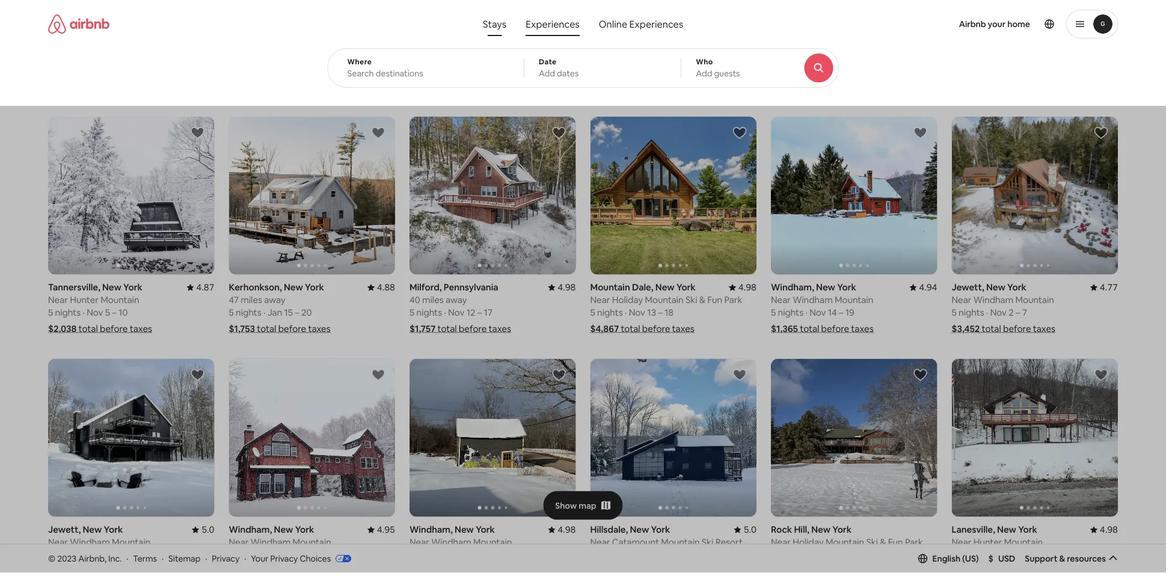 Task type: vqa. For each thing, say whether or not it's contained in the screenshot.


Task type: describe. For each thing, give the bounding box(es) containing it.
shepherd's huts group
[[48, 60, 912, 107]]

7 for jewett, new york
[[1023, 307, 1028, 319]]

2 for windham, new york
[[286, 549, 291, 561]]

group for tannersville, new york near hunter mountain 5 nights · nov 5 – 10 $2,038 total before taxes
[[48, 117, 215, 275]]

add for add guests
[[696, 68, 713, 79]]

airbnb,
[[78, 553, 106, 564]]

kerhonkson, new york 47 miles away 5 nights · jan 15 – 20 $1,753 total before taxes
[[229, 282, 331, 335]]

show map button
[[544, 491, 623, 520]]

taxes inside milford, pennsylvania 40 miles away 5 nights · nov 12 – 17 $1,757 total before taxes
[[489, 323, 511, 335]]

experiences inside 'button'
[[526, 18, 580, 30]]

group for milford, pennsylvania 40 miles away 5 nights · nov 12 – 17 $1,757 total before taxes
[[410, 117, 576, 275]]

40
[[410, 294, 420, 306]]

4.88 out of 5 average rating image
[[368, 282, 395, 293]]

away inside milford, pennsylvania 40 miles away 5 nights · nov 12 – 17 $1,757 total before taxes
[[446, 294, 467, 306]]

· inside mountain dale, new york near holiday mountain ski & fun park 5 nights · nov 13 – 18 $4,867 total before taxes
[[625, 307, 627, 319]]

experiences button
[[516, 12, 590, 36]]

5 inside milford, pennsylvania 40 miles away 5 nights · nov 12 – 17 $1,757 total before taxes
[[410, 307, 415, 319]]

windham for jewett, new york near windham mountain 5 nights · nov 2 – 7 $3,452 total before taxes
[[974, 294, 1014, 306]]

milford, pennsylvania 40 miles away 5 nights · nov 12 – 17 $1,757 total before taxes
[[410, 282, 511, 335]]

windham, new york near windham mountain
[[410, 524, 512, 548]]

before for $1,753
[[278, 323, 306, 335]]

– for jewett, new york near windham mountain 5 nights · nov 4 – 9
[[112, 549, 117, 561]]

$
[[989, 553, 994, 564]]

– for windham, new york near windham mountain 5 nights · nov 2 – 7
[[293, 549, 298, 561]]

date add dates
[[539, 57, 579, 79]]

2 experiences from the left
[[630, 18, 684, 30]]

· inside windham, new york near windham mountain 5 nights · nov 14 – 19 $1,365 total before taxes
[[806, 307, 808, 319]]

york for windham, new york near windham mountain
[[476, 524, 495, 536]]

9
[[119, 549, 124, 561]]

add to wishlist: hillsdale, new york image
[[733, 368, 747, 383]]

add to wishlist: kerhonkson, new york image
[[371, 126, 386, 140]]

18
[[665, 307, 674, 319]]

nov for jewett, new york near windham mountain 5 nights · nov 4 – 9
[[87, 549, 103, 561]]

5 for jewett, new york near windham mountain 5 nights · nov 4 – 9
[[48, 549, 53, 561]]

holiday for hill,
[[793, 537, 824, 548]]

nights for lanesville, new york near hunter mountain 5 nights · nov 3 – 8
[[959, 549, 985, 561]]

nights inside mountain dale, new york near holiday mountain ski & fun park 5 nights · nov 13 – 18 $4,867 total before taxes
[[598, 307, 623, 319]]

4.87
[[196, 282, 215, 293]]

5 for windham, new york near windham mountain 5 nights · nov 2 – 7
[[229, 549, 234, 561]]

4.98 out of 5 average rating image for mountain dale, new york near holiday mountain ski & fun park 5 nights · nov 13 – 18 $4,867 total before taxes
[[729, 282, 757, 293]]

hillsdale, new york near catamount mountain ski resort
[[591, 524, 743, 548]]

support & resources
[[1026, 553, 1107, 564]]

4.98 for mountain dale, new york near holiday mountain ski & fun park 5 nights · nov 13 – 18 $4,867 total before taxes
[[739, 282, 757, 293]]

$1,365
[[771, 323, 798, 335]]

york for hillsdale, new york near catamount mountain ski resort
[[651, 524, 671, 536]]

park for rock hill, new york near holiday mountain ski & fun park
[[906, 537, 924, 548]]

13
[[648, 307, 656, 319]]

near for windham, new york near windham mountain 5 nights · nov 14 – 19 $1,365 total before taxes
[[771, 294, 791, 306]]

lanesville, new york near hunter mountain 5 nights · nov 3 – 8
[[952, 524, 1043, 561]]

hunter for nov 3 – 8
[[974, 537, 1003, 548]]

nights for windham, new york near windham mountain 5 nights · nov 14 – 19 $1,365 total before taxes
[[778, 307, 804, 319]]

mountain for tannersville, new york near hunter mountain 5 nights · nov 5 – 10 $2,038 total before taxes
[[101, 294, 139, 306]]

english (us)
[[933, 553, 979, 564]]

2023
[[57, 553, 77, 564]]

nov inside mountain dale, new york near holiday mountain ski & fun park 5 nights · nov 13 – 18 $4,867 total before taxes
[[629, 307, 646, 319]]

add for add dates
[[539, 68, 555, 79]]

– for jewett, new york near windham mountain 5 nights · nov 2 – 7 $3,452 total before taxes
[[1016, 307, 1021, 319]]

shepherd's huts
[[312, 89, 366, 98]]

tannersville,
[[48, 282, 100, 293]]

5.0 for 5.0 out of 5 average rating icon
[[744, 524, 757, 536]]

4.98 for milford, pennsylvania 40 miles away 5 nights · nov 12 – 17 $1,757 total before taxes
[[558, 282, 576, 293]]

miles inside milford, pennsylvania 40 miles away 5 nights · nov 12 – 17 $1,757 total before taxes
[[422, 294, 444, 306]]

$ usd
[[989, 553, 1016, 564]]

new inside rock hill, new york near holiday mountain ski & fun park
[[812, 524, 831, 536]]

airbnb
[[960, 19, 987, 29]]

5 for lanesville, new york near hunter mountain 5 nights · nov 3 – 8
[[952, 549, 957, 561]]

· inside tannersville, new york near hunter mountain 5 nights · nov 5 – 10 $2,038 total before taxes
[[83, 307, 85, 319]]

17
[[484, 307, 493, 319]]

york for tannersville, new york near hunter mountain 5 nights · nov 5 – 10 $2,038 total before taxes
[[123, 282, 143, 293]]

total for $1,753
[[257, 323, 276, 335]]

mountain for jewett, new york near windham mountain 5 nights · nov 4 – 9
[[112, 537, 151, 548]]

©
[[48, 553, 55, 564]]

near for hillsdale, new york near catamount mountain ski resort
[[591, 537, 610, 548]]

add to wishlist: tannersville, new york image
[[190, 126, 205, 140]]

nights for kerhonkson, new york 47 miles away 5 nights · jan 15 – 20 $1,753 total before taxes
[[236, 307, 262, 319]]

jan
[[268, 307, 282, 319]]

$1,757
[[410, 323, 436, 335]]

– inside mountain dale, new york near holiday mountain ski & fun park 5 nights · nov 13 – 18 $4,867 total before taxes
[[658, 307, 663, 319]]

15
[[284, 307, 293, 319]]

group for jewett, new york near windham mountain 5 nights · nov 4 – 9
[[48, 359, 215, 517]]

shepherd's
[[312, 89, 350, 98]]

new for windham, new york near windham mountain
[[455, 524, 474, 536]]

dale,
[[632, 282, 654, 293]]

8
[[1023, 549, 1028, 561]]

kerhonkson,
[[229, 282, 282, 293]]

windham for windham, new york near windham mountain
[[432, 537, 472, 548]]

windham, new york near windham mountain 5 nights · nov 14 – 19 $1,365 total before taxes
[[771, 282, 874, 335]]

5.0 for 5.0 out of 5 average rating image
[[202, 524, 215, 536]]

privacy inside 'link'
[[270, 553, 298, 564]]

· inside jewett, new york near windham mountain 5 nights · nov 2 – 7 $3,452 total before taxes
[[987, 307, 989, 319]]

inc.
[[108, 553, 122, 564]]

online experiences link
[[590, 12, 693, 36]]

· inside jewett, new york near windham mountain 5 nights · nov 4 – 9
[[83, 549, 85, 561]]

add to wishlist: milford, pennsylvania image
[[552, 126, 567, 140]]

· inside kerhonkson, new york 47 miles away 5 nights · jan 15 – 20 $1,753 total before taxes
[[263, 307, 266, 319]]

nights for jewett, new york near windham mountain 5 nights · nov 2 – 7 $3,452 total before taxes
[[959, 307, 985, 319]]

mountain dale, new york near holiday mountain ski & fun park 5 nights · nov 13 – 18 $4,867 total before taxes
[[591, 282, 743, 335]]

york for jewett, new york near windham mountain 5 nights · nov 2 – 7 $3,452 total before taxes
[[1008, 282, 1027, 293]]

dates
[[557, 68, 579, 79]]

stays
[[483, 18, 507, 30]]

near for jewett, new york near windham mountain 5 nights · nov 4 – 9
[[48, 537, 68, 548]]

your
[[251, 553, 269, 564]]

usd
[[999, 553, 1016, 564]]

taxes for jewett, new york near windham mountain 5 nights · nov 2 – 7 $3,452 total before taxes
[[1034, 323, 1056, 335]]

5.0 out of 5 average rating image
[[192, 524, 215, 536]]

& for rock hill, new york near holiday mountain ski & fun park
[[880, 537, 887, 548]]

mountain for lanesville, new york near hunter mountain 5 nights · nov 3 – 8
[[1005, 537, 1043, 548]]

mountain for hillsdale, new york near catamount mountain ski resort
[[661, 537, 700, 548]]

terms · sitemap · privacy ·
[[133, 553, 246, 564]]

english
[[933, 553, 961, 564]]

4.77 out of 5 average rating image
[[1091, 282, 1119, 293]]

resources
[[1068, 553, 1107, 564]]

privacy link
[[212, 553, 240, 564]]

4.95
[[377, 524, 395, 536]]

milford,
[[410, 282, 442, 293]]

– for lanesville, new york near hunter mountain 5 nights · nov 3 – 8
[[1016, 549, 1021, 561]]

before for $1,365
[[822, 323, 850, 335]]

away inside kerhonkson, new york 47 miles away 5 nights · jan 15 – 20 $1,753 total before taxes
[[264, 294, 286, 306]]

rock
[[771, 524, 793, 536]]

guests
[[714, 68, 740, 79]]

lanesville,
[[952, 524, 996, 536]]

4.94 out of 5 average rating image
[[910, 282, 938, 293]]

tannersville, new york near hunter mountain 5 nights · nov 5 – 10 $2,038 total before taxes
[[48, 282, 152, 335]]

& for mountain dale, new york near holiday mountain ski & fun park 5 nights · nov 13 – 18 $4,867 total before taxes
[[700, 294, 706, 306]]

huts
[[351, 89, 366, 98]]

1 horizontal spatial add to wishlist: windham, new york image
[[552, 368, 567, 383]]

who
[[696, 57, 714, 66]]

catamount
[[612, 537, 660, 548]]

miles inside kerhonkson, new york 47 miles away 5 nights · jan 15 – 20 $1,753 total before taxes
[[241, 294, 262, 306]]

total for $1,365
[[800, 323, 820, 335]]

new for kerhonkson, new york 47 miles away 5 nights · jan 15 – 20 $1,753 total before taxes
[[284, 282, 303, 293]]

rock hill, new york near holiday mountain ski & fun park
[[771, 524, 924, 548]]

© 2023 airbnb, inc. ·
[[48, 553, 128, 564]]

york inside mountain dale, new york near holiday mountain ski & fun park 5 nights · nov 13 – 18 $4,867 total before taxes
[[677, 282, 696, 293]]

near for jewett, new york near windham mountain 5 nights · nov 2 – 7 $3,452 total before taxes
[[952, 294, 972, 306]]

resort
[[716, 537, 743, 548]]

before inside mountain dale, new york near holiday mountain ski & fun park 5 nights · nov 13 – 18 $4,867 total before taxes
[[643, 323, 671, 335]]

5 for kerhonkson, new york 47 miles away 5 nights · jan 15 – 20 $1,753 total before taxes
[[229, 307, 234, 319]]

windham, for nov 14 – 19
[[771, 282, 815, 293]]

taxes inside mountain dale, new york near holiday mountain ski & fun park 5 nights · nov 13 – 18 $4,867 total before taxes
[[672, 323, 695, 335]]

5 for windham, new york near windham mountain 5 nights · nov 14 – 19 $1,365 total before taxes
[[771, 307, 776, 319]]

47
[[229, 294, 239, 306]]

near inside mountain dale, new york near holiday mountain ski & fun park 5 nights · nov 13 – 18 $4,867 total before taxes
[[591, 294, 610, 306]]

date
[[539, 57, 557, 66]]

group for jewett, new york near windham mountain 5 nights · nov 2 – 7 $3,452 total before taxes
[[952, 117, 1119, 275]]

4
[[105, 549, 110, 561]]

add to wishlist: jewett, new york image for 4.77
[[1095, 126, 1109, 140]]

windham, inside windham, new york near windham mountain
[[410, 524, 453, 536]]

near for windham, new york near windham mountain
[[410, 537, 430, 548]]

4.95 out of 5 average rating image
[[368, 524, 395, 536]]

jewett, new york near windham mountain 5 nights · nov 2 – 7 $3,452 total before taxes
[[952, 282, 1056, 335]]

total inside mountain dale, new york near holiday mountain ski & fun park 5 nights · nov 13 – 18 $4,867 total before taxes
[[621, 323, 641, 335]]

14
[[828, 307, 837, 319]]

mountain inside rock hill, new york near holiday mountain ski & fun park
[[826, 537, 865, 548]]

mountain for windham, new york near windham mountain 5 nights · nov 2 – 7
[[293, 537, 331, 548]]

home
[[1008, 19, 1031, 29]]

5 inside mountain dale, new york near holiday mountain ski & fun park 5 nights · nov 13 – 18 $4,867 total before taxes
[[591, 307, 596, 319]]

group for windham, new york near windham mountain 5 nights · nov 2 – 7
[[229, 359, 395, 517]]



Task type: locate. For each thing, give the bounding box(es) containing it.
4 before from the left
[[643, 323, 671, 335]]

& inside rock hill, new york near holiday mountain ski & fun park
[[880, 537, 887, 548]]

1 vertical spatial park
[[906, 537, 924, 548]]

0 horizontal spatial 7
[[300, 549, 304, 561]]

support & resources button
[[1026, 553, 1119, 564]]

windham, up 'your'
[[229, 524, 272, 536]]

taxes
[[130, 323, 152, 335], [308, 323, 331, 335], [489, 323, 511, 335], [672, 323, 695, 335], [852, 323, 874, 335], [1034, 323, 1056, 335]]

nights inside milford, pennsylvania 40 miles away 5 nights · nov 12 – 17 $1,757 total before taxes
[[417, 307, 442, 319]]

nov
[[87, 307, 103, 319], [448, 307, 465, 319], [629, 307, 646, 319], [810, 307, 826, 319], [991, 307, 1007, 319], [87, 549, 103, 561], [268, 549, 284, 561], [991, 549, 1007, 561]]

2 horizontal spatial windham,
[[771, 282, 815, 293]]

ski for mountain dale, new york near holiday mountain ski & fun park 5 nights · nov 13 – 18 $4,867 total before taxes
[[686, 294, 698, 306]]

1 horizontal spatial park
[[906, 537, 924, 548]]

add to wishlist: windham, new york image
[[914, 126, 928, 140], [371, 368, 386, 383], [552, 368, 567, 383]]

group for windham, new york near windham mountain 5 nights · nov 14 – 19 $1,365 total before taxes
[[771, 117, 938, 275]]

2 5.0 from the left
[[744, 524, 757, 536]]

1 vertical spatial 7
[[300, 549, 304, 561]]

ski inside hillsdale, new york near catamount mountain ski resort
[[702, 537, 714, 548]]

near for windham, new york near windham mountain 5 nights · nov 2 – 7
[[229, 537, 249, 548]]

0 horizontal spatial 4.98 out of 5 average rating image
[[548, 282, 576, 293]]

york inside hillsdale, new york near catamount mountain ski resort
[[651, 524, 671, 536]]

7 for windham, new york
[[300, 549, 304, 561]]

0 vertical spatial holiday
[[612, 294, 643, 306]]

park inside rock hill, new york near holiday mountain ski & fun park
[[906, 537, 924, 548]]

· inside lanesville, new york near hunter mountain 5 nights · nov 3 – 8
[[987, 549, 989, 561]]

privacy left 'your'
[[212, 553, 240, 564]]

6 total from the left
[[982, 323, 1002, 335]]

– inside milford, pennsylvania 40 miles away 5 nights · nov 12 – 17 $1,757 total before taxes
[[478, 307, 482, 319]]

holiday down "dale,"
[[612, 294, 643, 306]]

new inside windham, new york near windham mountain 5 nights · nov 14 – 19 $1,365 total before taxes
[[817, 282, 836, 293]]

jewett, up 2023
[[48, 524, 81, 536]]

jewett, for jewett, new york near windham mountain 5 nights · nov 2 – 7 $3,452 total before taxes
[[952, 282, 985, 293]]

sitemap
[[169, 553, 201, 564]]

5 inside lanesville, new york near hunter mountain 5 nights · nov 3 – 8
[[952, 549, 957, 561]]

fun inside mountain dale, new york near holiday mountain ski & fun park 5 nights · nov 13 – 18 $4,867 total before taxes
[[708, 294, 723, 306]]

before inside milford, pennsylvania 40 miles away 5 nights · nov 12 – 17 $1,757 total before taxes
[[459, 323, 487, 335]]

total inside jewett, new york near windham mountain 5 nights · nov 2 – 7 $3,452 total before taxes
[[982, 323, 1002, 335]]

5 total from the left
[[800, 323, 820, 335]]

& inside mountain dale, new york near holiday mountain ski & fun park 5 nights · nov 13 – 18 $4,867 total before taxes
[[700, 294, 706, 306]]

2 inside windham, new york near windham mountain 5 nights · nov 2 – 7
[[286, 549, 291, 561]]

1 vertical spatial add to wishlist: jewett, new york image
[[190, 368, 205, 383]]

taxes for windham, new york near windham mountain 5 nights · nov 14 – 19 $1,365 total before taxes
[[852, 323, 874, 335]]

ski for rock hill, new york near holiday mountain ski & fun park
[[867, 537, 879, 548]]

0 horizontal spatial add to wishlist: windham, new york image
[[371, 368, 386, 383]]

add down who
[[696, 68, 713, 79]]

5 up $1,365
[[771, 307, 776, 319]]

windham inside jewett, new york near windham mountain 5 nights · nov 2 – 7 $3,452 total before taxes
[[974, 294, 1014, 306]]

miles down kerhonkson,
[[241, 294, 262, 306]]

1 miles from the left
[[241, 294, 262, 306]]

nov for windham, new york near windham mountain 5 nights · nov 14 – 19 $1,365 total before taxes
[[810, 307, 826, 319]]

1 horizontal spatial 5.0
[[744, 524, 757, 536]]

– inside windham, new york near windham mountain 5 nights · nov 2 – 7
[[293, 549, 298, 561]]

mountain inside windham, new york near windham mountain 5 nights · nov 14 – 19 $1,365 total before taxes
[[835, 294, 874, 306]]

3 total from the left
[[438, 323, 457, 335]]

4.98 out of 5 average rating image up resources
[[1091, 524, 1119, 536]]

york inside rock hill, new york near holiday mountain ski & fun park
[[833, 524, 852, 536]]

near inside rock hill, new york near holiday mountain ski & fun park
[[771, 537, 791, 548]]

nov inside jewett, new york near windham mountain 5 nights · nov 2 – 7 $3,452 total before taxes
[[991, 307, 1007, 319]]

4.77
[[1100, 282, 1119, 293]]

jewett, inside jewett, new york near windham mountain 5 nights · nov 4 – 9
[[48, 524, 81, 536]]

6 before from the left
[[1004, 323, 1032, 335]]

1 horizontal spatial fun
[[889, 537, 904, 548]]

0 horizontal spatial &
[[700, 294, 706, 306]]

5 up $4,867
[[591, 307, 596, 319]]

1 horizontal spatial hunter
[[974, 537, 1003, 548]]

6 taxes from the left
[[1034, 323, 1056, 335]]

english (us) button
[[919, 553, 979, 564]]

your
[[988, 19, 1006, 29]]

near for lanesville, new york near hunter mountain 5 nights · nov 3 – 8
[[952, 537, 972, 548]]

holiday inside rock hill, new york near holiday mountain ski & fun park
[[793, 537, 824, 548]]

$3,452
[[952, 323, 980, 335]]

– inside jewett, new york near windham mountain 5 nights · nov 4 – 9
[[112, 549, 117, 561]]

mountain inside windham, new york near windham mountain
[[474, 537, 512, 548]]

1 vertical spatial fun
[[889, 537, 904, 548]]

mountain inside windham, new york near windham mountain 5 nights · nov 2 – 7
[[293, 537, 331, 548]]

4.98 for lanesville, new york near hunter mountain 5 nights · nov 3 – 8
[[1100, 524, 1119, 536]]

0 vertical spatial hunter
[[70, 294, 99, 306]]

online
[[599, 18, 628, 30]]

0 horizontal spatial 2
[[286, 549, 291, 561]]

windham for windham, new york near windham mountain 5 nights · nov 14 – 19 $1,365 total before taxes
[[793, 294, 833, 306]]

hillsdale,
[[591, 524, 628, 536]]

· inside milford, pennsylvania 40 miles away 5 nights · nov 12 – 17 $1,757 total before taxes
[[444, 307, 446, 319]]

total inside kerhonkson, new york 47 miles away 5 nights · jan 15 – 20 $1,753 total before taxes
[[257, 323, 276, 335]]

0 horizontal spatial jewett,
[[48, 524, 81, 536]]

0 vertical spatial 7
[[1023, 307, 1028, 319]]

nights inside tannersville, new york near hunter mountain 5 nights · nov 5 – 10 $2,038 total before taxes
[[55, 307, 81, 319]]

terms link
[[133, 553, 157, 564]]

before down 12
[[459, 323, 487, 335]]

near inside jewett, new york near windham mountain 5 nights · nov 4 – 9
[[48, 537, 68, 548]]

add to wishlist: jewett, new york image for 5.0
[[190, 368, 205, 383]]

0 horizontal spatial 4.98 out of 5 average rating image
[[548, 524, 576, 536]]

4.87 out of 5 average rating image
[[187, 282, 215, 293]]

nov inside windham, new york near windham mountain 5 nights · nov 2 – 7
[[268, 549, 284, 561]]

0 horizontal spatial privacy
[[212, 553, 240, 564]]

2
[[1009, 307, 1014, 319], [286, 549, 291, 561]]

new for windham, new york near windham mountain 5 nights · nov 14 – 19 $1,365 total before taxes
[[817, 282, 836, 293]]

20
[[302, 307, 312, 319]]

total right $1,757
[[438, 323, 457, 335]]

&
[[700, 294, 706, 306], [880, 537, 887, 548], [1060, 553, 1066, 564]]

total for $3,452
[[982, 323, 1002, 335]]

1 4.98 out of 5 average rating image from the left
[[548, 524, 576, 536]]

total inside tannersville, new york near hunter mountain 5 nights · nov 5 – 10 $2,038 total before taxes
[[79, 323, 98, 335]]

4 taxes from the left
[[672, 323, 695, 335]]

hunter for nov 5 – 10
[[70, 294, 99, 306]]

0 horizontal spatial add to wishlist: jewett, new york image
[[190, 368, 205, 383]]

1 experiences from the left
[[526, 18, 580, 30]]

jewett, new york near windham mountain 5 nights · nov 4 – 9
[[48, 524, 151, 561]]

online experiences
[[599, 18, 684, 30]]

3 taxes from the left
[[489, 323, 511, 335]]

total inside milford, pennsylvania 40 miles away 5 nights · nov 12 – 17 $1,757 total before taxes
[[438, 323, 457, 335]]

1 vertical spatial jewett,
[[48, 524, 81, 536]]

nov for lanesville, new york near hunter mountain 5 nights · nov 3 – 8
[[991, 549, 1007, 561]]

before
[[100, 323, 128, 335], [278, 323, 306, 335], [459, 323, 487, 335], [643, 323, 671, 335], [822, 323, 850, 335], [1004, 323, 1032, 335]]

5 inside jewett, new york near windham mountain 5 nights · nov 2 – 7 $3,452 total before taxes
[[952, 307, 957, 319]]

add to wishlist: mountain dale, new york image
[[733, 126, 747, 140]]

miles down milford,
[[422, 294, 444, 306]]

total right the $2,038
[[79, 323, 98, 335]]

2 miles from the left
[[422, 294, 444, 306]]

5 up the $3,452
[[952, 307, 957, 319]]

new inside windham, new york near windham mountain
[[455, 524, 474, 536]]

2 taxes from the left
[[308, 323, 331, 335]]

3 before from the left
[[459, 323, 487, 335]]

windham, for nov 2 – 7
[[229, 524, 272, 536]]

york inside tannersville, new york near hunter mountain 5 nights · nov 5 – 10 $2,038 total before taxes
[[123, 282, 143, 293]]

mountain for windham, new york near windham mountain 5 nights · nov 14 – 19 $1,365 total before taxes
[[835, 294, 874, 306]]

5.0 up "privacy" link
[[202, 524, 215, 536]]

nights for jewett, new york near windham mountain 5 nights · nov 4 – 9
[[55, 549, 81, 561]]

add inside date add dates
[[539, 68, 555, 79]]

nov inside lanesville, new york near hunter mountain 5 nights · nov 3 – 8
[[991, 549, 1007, 561]]

(us)
[[963, 553, 979, 564]]

1 horizontal spatial 4.98 out of 5 average rating image
[[1091, 524, 1119, 536]]

hunter inside lanesville, new york near hunter mountain 5 nights · nov 3 – 8
[[974, 537, 1003, 548]]

total right the $3,452
[[982, 323, 1002, 335]]

1 horizontal spatial 4.98 out of 5 average rating image
[[729, 282, 757, 293]]

terms
[[133, 553, 157, 564]]

0 vertical spatial &
[[700, 294, 706, 306]]

0 horizontal spatial hunter
[[70, 294, 99, 306]]

jewett, for jewett, new york near windham mountain 5 nights · nov 4 – 9
[[48, 524, 81, 536]]

nights inside kerhonkson, new york 47 miles away 5 nights · jan 15 – 20 $1,753 total before taxes
[[236, 307, 262, 319]]

1 add from the left
[[539, 68, 555, 79]]

taxes inside kerhonkson, new york 47 miles away 5 nights · jan 15 – 20 $1,753 total before taxes
[[308, 323, 331, 335]]

1 total from the left
[[79, 323, 98, 335]]

nov inside jewett, new york near windham mountain 5 nights · nov 4 – 9
[[87, 549, 103, 561]]

1 horizontal spatial jewett,
[[952, 282, 985, 293]]

new inside hillsdale, new york near catamount mountain ski resort
[[630, 524, 649, 536]]

away
[[264, 294, 286, 306], [446, 294, 467, 306]]

nov inside milford, pennsylvania 40 miles away 5 nights · nov 12 – 17 $1,757 total before taxes
[[448, 307, 465, 319]]

group for lanesville, new york near hunter mountain 5 nights · nov 3 – 8
[[952, 359, 1119, 517]]

new
[[102, 282, 122, 293], [284, 282, 303, 293], [656, 282, 675, 293], [817, 282, 836, 293], [987, 282, 1006, 293], [83, 524, 102, 536], [274, 524, 293, 536], [455, 524, 474, 536], [630, 524, 649, 536], [812, 524, 831, 536], [998, 524, 1017, 536]]

add down date
[[539, 68, 555, 79]]

your privacy choices
[[251, 553, 331, 564]]

before right the $3,452
[[1004, 323, 1032, 335]]

fun
[[708, 294, 723, 306], [889, 537, 904, 548]]

0 horizontal spatial holiday
[[612, 294, 643, 306]]

2 horizontal spatial &
[[1060, 553, 1066, 564]]

12
[[467, 307, 476, 319]]

near inside jewett, new york near windham mountain 5 nights · nov 2 – 7 $3,452 total before taxes
[[952, 294, 972, 306]]

4 total from the left
[[621, 323, 641, 335]]

windham,
[[771, 282, 815, 293], [229, 524, 272, 536], [410, 524, 453, 536]]

5.0 left "rock"
[[744, 524, 757, 536]]

5 before from the left
[[822, 323, 850, 335]]

york for jewett, new york near windham mountain 5 nights · nov 4 – 9
[[104, 524, 123, 536]]

mountain inside jewett, new york near windham mountain 5 nights · nov 4 – 9
[[112, 537, 151, 548]]

2 vertical spatial &
[[1060, 553, 1066, 564]]

windham
[[793, 294, 833, 306], [974, 294, 1014, 306], [70, 537, 110, 548], [251, 537, 291, 548], [432, 537, 472, 548]]

add to wishlist: windham, new york image for 4.94
[[914, 126, 928, 140]]

new for tannersville, new york near hunter mountain 5 nights · nov 5 – 10 $2,038 total before taxes
[[102, 282, 122, 293]]

19
[[846, 307, 855, 319]]

york inside lanesville, new york near hunter mountain 5 nights · nov 3 – 8
[[1019, 524, 1038, 536]]

near for tannersville, new york near hunter mountain 5 nights · nov 5 – 10 $2,038 total before taxes
[[48, 294, 68, 306]]

york for windham, new york near windham mountain 5 nights · nov 14 – 19 $1,365 total before taxes
[[838, 282, 857, 293]]

5 for tannersville, new york near hunter mountain 5 nights · nov 5 – 10 $2,038 total before taxes
[[48, 307, 53, 319]]

– inside lanesville, new york near hunter mountain 5 nights · nov 3 – 8
[[1016, 549, 1021, 561]]

park inside mountain dale, new york near holiday mountain ski & fun park 5 nights · nov 13 – 18 $4,867 total before taxes
[[725, 294, 743, 306]]

taxes inside tannersville, new york near hunter mountain 5 nights · nov 5 – 10 $2,038 total before taxes
[[130, 323, 152, 335]]

before inside windham, new york near windham mountain 5 nights · nov 14 – 19 $1,365 total before taxes
[[822, 323, 850, 335]]

0 vertical spatial jewett,
[[952, 282, 985, 293]]

4.98 out of 5 average rating image for milford, pennsylvania 40 miles away 5 nights · nov 12 – 17 $1,757 total before taxes
[[548, 282, 576, 293]]

windham for jewett, new york near windham mountain 5 nights · nov 4 – 9
[[70, 537, 110, 548]]

0 vertical spatial park
[[725, 294, 743, 306]]

4.98
[[558, 282, 576, 293], [739, 282, 757, 293], [558, 524, 576, 536], [1100, 524, 1119, 536]]

5 up the $2,038
[[48, 307, 53, 319]]

5.0 out of 5 average rating image
[[735, 524, 757, 536]]

nights for tannersville, new york near hunter mountain 5 nights · nov 5 – 10 $2,038 total before taxes
[[55, 307, 81, 319]]

5.0
[[202, 524, 215, 536], [744, 524, 757, 536]]

holiday inside mountain dale, new york near holiday mountain ski & fun park 5 nights · nov 13 – 18 $4,867 total before taxes
[[612, 294, 643, 306]]

windham inside windham, new york near windham mountain 5 nights · nov 2 – 7
[[251, 537, 291, 548]]

holiday down hill,
[[793, 537, 824, 548]]

before down 15
[[278, 323, 306, 335]]

2 horizontal spatial ski
[[867, 537, 879, 548]]

new inside jewett, new york near windham mountain 5 nights · nov 4 – 9
[[83, 524, 102, 536]]

experiences right the online
[[630, 18, 684, 30]]

fun for rock hill, new york near holiday mountain ski & fun park
[[889, 537, 904, 548]]

near inside windham, new york near windham mountain
[[410, 537, 430, 548]]

before down 13
[[643, 323, 671, 335]]

1 before from the left
[[100, 323, 128, 335]]

group
[[48, 117, 215, 275], [229, 117, 395, 275], [410, 117, 576, 275], [591, 117, 757, 275], [771, 117, 938, 275], [952, 117, 1119, 275], [48, 359, 215, 517], [229, 359, 395, 517], [410, 359, 576, 517], [591, 359, 757, 517], [771, 359, 938, 517], [952, 359, 1119, 517]]

0 horizontal spatial experiences
[[526, 18, 580, 30]]

group for mountain dale, new york near holiday mountain ski & fun park 5 nights · nov 13 – 18 $4,867 total before taxes
[[591, 117, 757, 275]]

5 left 10
[[105, 307, 110, 319]]

holiday for dale,
[[612, 294, 643, 306]]

2 4.98 out of 5 average rating image from the left
[[729, 282, 757, 293]]

total right $4,867
[[621, 323, 641, 335]]

your privacy choices link
[[251, 553, 351, 565]]

privacy right 'your'
[[270, 553, 298, 564]]

hunter
[[70, 294, 99, 306], [974, 537, 1003, 548]]

new inside windham, new york near windham mountain 5 nights · nov 2 – 7
[[274, 524, 293, 536]]

away up jan
[[264, 294, 286, 306]]

before down 10
[[100, 323, 128, 335]]

away up 12
[[446, 294, 467, 306]]

0 horizontal spatial miles
[[241, 294, 262, 306]]

1 horizontal spatial add
[[696, 68, 713, 79]]

mountain
[[591, 282, 630, 293], [101, 294, 139, 306], [645, 294, 684, 306], [835, 294, 874, 306], [1016, 294, 1055, 306], [112, 537, 151, 548], [293, 537, 331, 548], [474, 537, 512, 548], [661, 537, 700, 548], [826, 537, 865, 548], [1005, 537, 1043, 548]]

ski inside rock hill, new york near holiday mountain ski & fun park
[[867, 537, 879, 548]]

who add guests
[[696, 57, 740, 79]]

1 horizontal spatial privacy
[[270, 553, 298, 564]]

1 vertical spatial &
[[880, 537, 887, 548]]

2 before from the left
[[278, 323, 306, 335]]

windham inside windham, new york near windham mountain 5 nights · nov 14 – 19 $1,365 total before taxes
[[793, 294, 833, 306]]

1 horizontal spatial ski
[[702, 537, 714, 548]]

show
[[556, 500, 577, 511]]

2 4.98 out of 5 average rating image from the left
[[1091, 524, 1119, 536]]

nights for windham, new york near windham mountain 5 nights · nov 2 – 7
[[236, 549, 262, 561]]

0 vertical spatial fun
[[708, 294, 723, 306]]

nights inside windham, new york near windham mountain 5 nights · nov 14 – 19 $1,365 total before taxes
[[778, 307, 804, 319]]

profile element
[[704, 0, 1119, 48]]

0 vertical spatial add to wishlist: jewett, new york image
[[1095, 126, 1109, 140]]

windham, new york near windham mountain 5 nights · nov 2 – 7
[[229, 524, 331, 561]]

hunter up $
[[974, 537, 1003, 548]]

total down jan
[[257, 323, 276, 335]]

york
[[123, 282, 143, 293], [305, 282, 324, 293], [677, 282, 696, 293], [838, 282, 857, 293], [1008, 282, 1027, 293], [104, 524, 123, 536], [295, 524, 314, 536], [476, 524, 495, 536], [651, 524, 671, 536], [833, 524, 852, 536], [1019, 524, 1038, 536]]

1 vertical spatial 2
[[286, 549, 291, 561]]

1 horizontal spatial &
[[880, 537, 887, 548]]

5 down 40
[[410, 307, 415, 319]]

windham, up $1,365
[[771, 282, 815, 293]]

map
[[579, 500, 597, 511]]

10
[[119, 307, 128, 319]]

near inside tannersville, new york near hunter mountain 5 nights · nov 5 – 10 $2,038 total before taxes
[[48, 294, 68, 306]]

5 left (us)
[[952, 549, 957, 561]]

new inside jewett, new york near windham mountain 5 nights · nov 2 – 7 $3,452 total before taxes
[[987, 282, 1006, 293]]

before inside kerhonkson, new york 47 miles away 5 nights · jan 15 – 20 $1,753 total before taxes
[[278, 323, 306, 335]]

hill,
[[795, 524, 810, 536]]

4.98 out of 5 average rating image down show in the left bottom of the page
[[548, 524, 576, 536]]

windham for windham, new york near windham mountain 5 nights · nov 2 – 7
[[251, 537, 291, 548]]

0 vertical spatial 2
[[1009, 307, 1014, 319]]

before for $3,452
[[1004, 323, 1032, 335]]

3
[[1009, 549, 1014, 561]]

2 for jewett, new york
[[1009, 307, 1014, 319]]

2 horizontal spatial add to wishlist: windham, new york image
[[914, 126, 928, 140]]

7
[[1023, 307, 1028, 319], [300, 549, 304, 561]]

nov inside windham, new york near windham mountain 5 nights · nov 14 – 19 $1,365 total before taxes
[[810, 307, 826, 319]]

Where field
[[348, 68, 505, 79]]

nights inside lanesville, new york near hunter mountain 5 nights · nov 3 – 8
[[959, 549, 985, 561]]

4.94
[[920, 282, 938, 293]]

fun for mountain dale, new york near holiday mountain ski & fun park 5 nights · nov 13 – 18 $4,867 total before taxes
[[708, 294, 723, 306]]

5 left 2023
[[48, 549, 53, 561]]

$1,753
[[229, 323, 255, 335]]

york inside windham, new york near windham mountain 5 nights · nov 14 – 19 $1,365 total before taxes
[[838, 282, 857, 293]]

1 4.98 out of 5 average rating image from the left
[[548, 282, 576, 293]]

stays button
[[473, 12, 516, 36]]

jewett, right 4.94
[[952, 282, 985, 293]]

taxes inside jewett, new york near windham mountain 5 nights · nov 2 – 7 $3,452 total before taxes
[[1034, 323, 1056, 335]]

add
[[539, 68, 555, 79], [696, 68, 713, 79]]

show map
[[556, 500, 597, 511]]

$4,867
[[591, 323, 619, 335]]

total inside windham, new york near windham mountain 5 nights · nov 14 – 19 $1,365 total before taxes
[[800, 323, 820, 335]]

choices
[[300, 553, 331, 564]]

mountain for windham, new york near windham mountain
[[474, 537, 512, 548]]

new inside tannersville, new york near hunter mountain 5 nights · nov 5 – 10 $2,038 total before taxes
[[102, 282, 122, 293]]

york for lanesville, new york near hunter mountain 5 nights · nov 3 – 8
[[1019, 524, 1038, 536]]

1 horizontal spatial away
[[446, 294, 467, 306]]

0 horizontal spatial park
[[725, 294, 743, 306]]

2 away from the left
[[446, 294, 467, 306]]

airbnb your home
[[960, 19, 1031, 29]]

None search field
[[328, 0, 872, 88]]

before inside jewett, new york near windham mountain 5 nights · nov 2 – 7 $3,452 total before taxes
[[1004, 323, 1032, 335]]

– for kerhonkson, new york 47 miles away 5 nights · jan 15 – 20 $1,753 total before taxes
[[295, 307, 300, 319]]

2 privacy from the left
[[270, 553, 298, 564]]

add to wishlist: rock hill, new york image
[[914, 368, 928, 383]]

0 horizontal spatial add
[[539, 68, 555, 79]]

· inside windham, new york near windham mountain 5 nights · nov 2 – 7
[[263, 549, 266, 561]]

1 vertical spatial hunter
[[974, 537, 1003, 548]]

york inside jewett, new york near windham mountain 5 nights · nov 2 – 7 $3,452 total before taxes
[[1008, 282, 1027, 293]]

before down 14
[[822, 323, 850, 335]]

new for jewett, new york near windham mountain 5 nights · nov 4 – 9
[[83, 524, 102, 536]]

1 horizontal spatial holiday
[[793, 537, 824, 548]]

where
[[348, 57, 372, 66]]

none search field containing stays
[[328, 0, 872, 88]]

4.98 out of 5 average rating image
[[548, 524, 576, 536], [1091, 524, 1119, 536]]

park
[[725, 294, 743, 306], [906, 537, 924, 548]]

5 taxes from the left
[[852, 323, 874, 335]]

group for kerhonkson, new york 47 miles away 5 nights · jan 15 – 20 $1,753 total before taxes
[[229, 117, 395, 275]]

windham, inside windham, new york near windham mountain 5 nights · nov 2 – 7
[[229, 524, 272, 536]]

nights inside jewett, new york near windham mountain 5 nights · nov 4 – 9
[[55, 549, 81, 561]]

nov for tannersville, new york near hunter mountain 5 nights · nov 5 – 10 $2,038 total before taxes
[[87, 307, 103, 319]]

taxes for kerhonkson, new york 47 miles away 5 nights · jan 15 – 20 $1,753 total before taxes
[[308, 323, 331, 335]]

5 down 47
[[229, 307, 234, 319]]

1 horizontal spatial add to wishlist: jewett, new york image
[[1095, 126, 1109, 140]]

nov inside tannersville, new york near hunter mountain 5 nights · nov 5 – 10 $2,038 total before taxes
[[87, 307, 103, 319]]

1 horizontal spatial 7
[[1023, 307, 1028, 319]]

1 horizontal spatial 2
[[1009, 307, 1014, 319]]

0 horizontal spatial away
[[264, 294, 286, 306]]

4.98 out of 5 average rating image
[[548, 282, 576, 293], [729, 282, 757, 293]]

nov for jewett, new york near windham mountain 5 nights · nov 2 – 7 $3,452 total before taxes
[[991, 307, 1007, 319]]

york inside windham, new york near windham mountain
[[476, 524, 495, 536]]

5 inside windham, new york near windham mountain 5 nights · nov 2 – 7
[[229, 549, 234, 561]]

– for tannersville, new york near hunter mountain 5 nights · nov 5 – 10 $2,038 total before taxes
[[112, 307, 117, 319]]

1 horizontal spatial windham,
[[410, 524, 453, 536]]

mountain inside jewett, new york near windham mountain 5 nights · nov 2 – 7 $3,452 total before taxes
[[1016, 294, 1055, 306]]

near inside lanesville, new york near hunter mountain 5 nights · nov 3 – 8
[[952, 537, 972, 548]]

new for hillsdale, new york near catamount mountain ski resort
[[630, 524, 649, 536]]

windham, inside windham, new york near windham mountain 5 nights · nov 14 – 19 $1,365 total before taxes
[[771, 282, 815, 293]]

taxes for tannersville, new york near hunter mountain 5 nights · nov 5 – 10 $2,038 total before taxes
[[130, 323, 152, 335]]

park for mountain dale, new york near holiday mountain ski & fun park 5 nights · nov 13 – 18 $4,867 total before taxes
[[725, 294, 743, 306]]

near inside hillsdale, new york near catamount mountain ski resort
[[591, 537, 610, 548]]

1 away from the left
[[264, 294, 286, 306]]

0 horizontal spatial ski
[[686, 294, 698, 306]]

0 horizontal spatial 5.0
[[202, 524, 215, 536]]

1 5.0 from the left
[[202, 524, 215, 536]]

hunter down tannersville,
[[70, 294, 99, 306]]

add to wishlist: lanesville, new york image
[[1095, 368, 1109, 383]]

sitemap link
[[169, 553, 201, 564]]

1 privacy from the left
[[212, 553, 240, 564]]

new inside mountain dale, new york near holiday mountain ski & fun park 5 nights · nov 13 – 18 $4,867 total before taxes
[[656, 282, 675, 293]]

nov for windham, new york near windham mountain 5 nights · nov 2 – 7
[[268, 549, 284, 561]]

4.88
[[377, 282, 395, 293]]

before for $2,038
[[100, 323, 128, 335]]

new for jewett, new york near windham mountain 5 nights · nov 2 – 7 $3,452 total before taxes
[[987, 282, 1006, 293]]

mountain for jewett, new york near windham mountain 5 nights · nov 2 – 7 $3,452 total before taxes
[[1016, 294, 1055, 306]]

display total before taxes switch
[[1087, 76, 1108, 91]]

windham inside windham, new york near windham mountain
[[432, 537, 472, 548]]

5 left 'your'
[[229, 549, 234, 561]]

airbnb your home link
[[952, 11, 1038, 37]]

miles
[[241, 294, 262, 306], [422, 294, 444, 306]]

nights inside windham, new york near windham mountain 5 nights · nov 2 – 7
[[236, 549, 262, 561]]

1 horizontal spatial experiences
[[630, 18, 684, 30]]

experiences tab panel
[[328, 48, 872, 88]]

new inside lanesville, new york near hunter mountain 5 nights · nov 3 – 8
[[998, 524, 1017, 536]]

york inside kerhonkson, new york 47 miles away 5 nights · jan 15 – 20 $1,753 total before taxes
[[305, 282, 324, 293]]

what can we help you find? tab list
[[473, 12, 590, 36]]

add to wishlist: jewett, new york image
[[1095, 126, 1109, 140], [190, 368, 205, 383]]

add inside who add guests
[[696, 68, 713, 79]]

total right $1,365
[[800, 323, 820, 335]]

mountain inside tannersville, new york near hunter mountain 5 nights · nov 5 – 10 $2,038 total before taxes
[[101, 294, 139, 306]]

total
[[79, 323, 98, 335], [257, 323, 276, 335], [438, 323, 457, 335], [621, 323, 641, 335], [800, 323, 820, 335], [982, 323, 1002, 335]]

new for windham, new york near windham mountain 5 nights · nov 2 – 7
[[274, 524, 293, 536]]

windham, right 4.95
[[410, 524, 453, 536]]

1 taxes from the left
[[130, 323, 152, 335]]

near inside windham, new york near windham mountain 5 nights · nov 2 – 7
[[229, 537, 249, 548]]

5 inside windham, new york near windham mountain 5 nights · nov 14 – 19 $1,365 total before taxes
[[771, 307, 776, 319]]

$2,038
[[48, 323, 77, 335]]

0 horizontal spatial windham,
[[229, 524, 272, 536]]

new for lanesville, new york near hunter mountain 5 nights · nov 3 – 8
[[998, 524, 1017, 536]]

ski
[[686, 294, 698, 306], [702, 537, 714, 548], [867, 537, 879, 548]]

0 horizontal spatial fun
[[708, 294, 723, 306]]

2 add from the left
[[696, 68, 713, 79]]

experiences up date
[[526, 18, 580, 30]]

pennsylvania
[[444, 282, 499, 293]]

2 total from the left
[[257, 323, 276, 335]]

york for kerhonkson, new york 47 miles away 5 nights · jan 15 – 20 $1,753 total before taxes
[[305, 282, 324, 293]]

1 vertical spatial holiday
[[793, 537, 824, 548]]

add to wishlist: windham, new york image for 4.95
[[371, 368, 386, 383]]

1 horizontal spatial miles
[[422, 294, 444, 306]]



